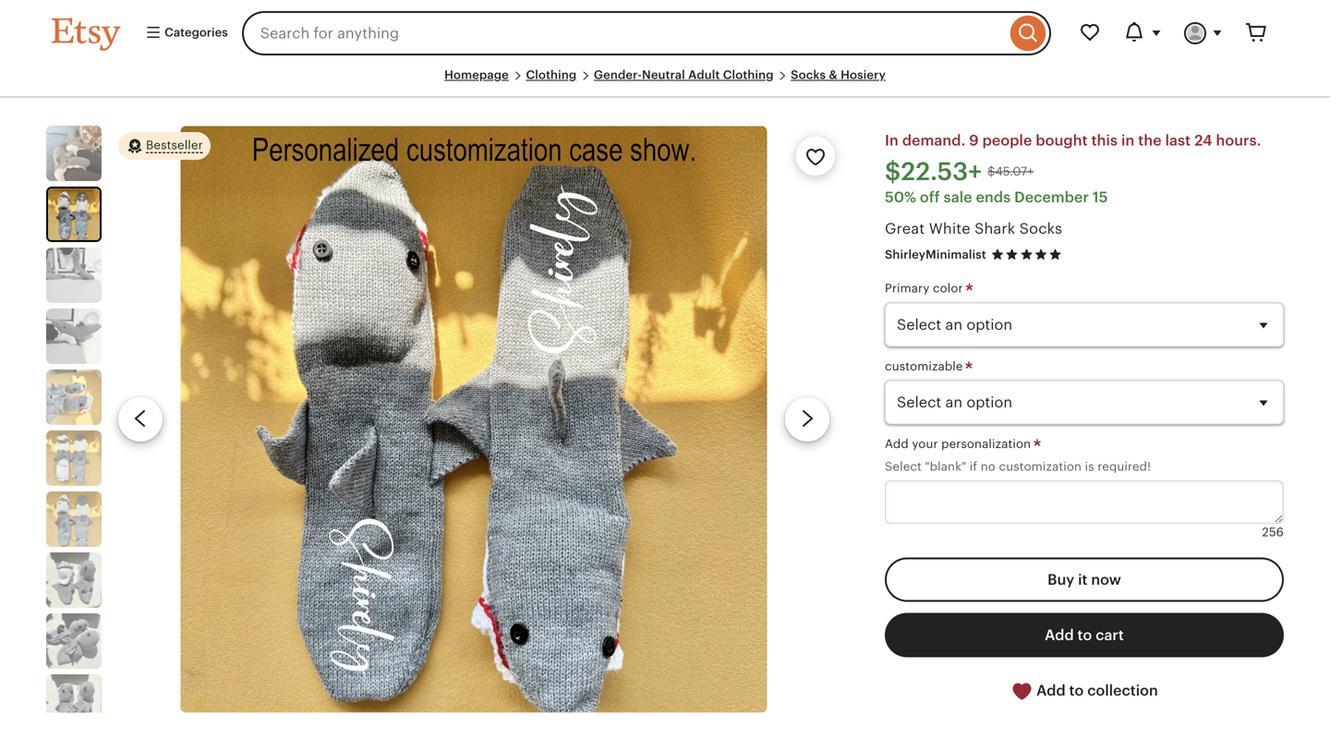 Task type: describe. For each thing, give the bounding box(es) containing it.
gender-neutral adult clothing link
[[594, 68, 774, 82]]

Add your personalization text field
[[885, 481, 1285, 524]]

add to collection button
[[885, 668, 1285, 714]]

primary
[[885, 282, 930, 295]]

1 clothing from the left
[[526, 68, 577, 82]]

personalization
[[942, 437, 1032, 451]]

adult
[[689, 68, 720, 82]]

buy it now
[[1048, 571, 1122, 588]]

50% off sale ends december 15
[[885, 189, 1109, 205]]

it
[[1079, 571, 1088, 588]]

people
[[983, 132, 1033, 149]]

shark
[[975, 220, 1016, 237]]

now
[[1092, 571, 1122, 588]]

sale
[[944, 189, 973, 205]]

&
[[829, 68, 838, 82]]

great white shark socks image 10 image
[[46, 675, 102, 730]]

select "blank" if no customization is required!
[[885, 460, 1152, 473]]

add for add to cart
[[1045, 627, 1074, 644]]

great white shark socks image 8 image
[[46, 553, 102, 608]]

in
[[885, 132, 899, 149]]

off
[[920, 189, 941, 205]]

great white shark socks image 5 image
[[46, 370, 102, 425]]

great white shark socks
[[885, 220, 1063, 237]]

homepage link
[[445, 68, 509, 82]]

primary color
[[885, 282, 967, 295]]

white
[[929, 220, 971, 237]]

2 clothing from the left
[[723, 68, 774, 82]]

1 vertical spatial socks
[[1020, 220, 1063, 237]]

if
[[970, 460, 978, 473]]

demand.
[[903, 132, 966, 149]]

socks & hosiery link
[[791, 68, 886, 82]]

add to cart
[[1045, 627, 1125, 644]]

50%
[[885, 189, 917, 205]]

cart
[[1096, 627, 1125, 644]]

0 horizontal spatial great white shark socks image 2 image
[[48, 189, 100, 240]]

great white shark socks image 4 image
[[46, 309, 102, 364]]

color
[[933, 282, 964, 295]]

in
[[1122, 132, 1135, 149]]

add to cart button
[[885, 613, 1285, 657]]

add for add to collection
[[1037, 682, 1066, 699]]

buy
[[1048, 571, 1075, 588]]

9
[[970, 132, 979, 149]]

great white shark socks image 3 image
[[46, 248, 102, 303]]

categories button
[[131, 17, 236, 50]]



Task type: vqa. For each thing, say whether or not it's contained in the screenshot.
'Great White Shark Socks image 10'
yes



Task type: locate. For each thing, give the bounding box(es) containing it.
0 vertical spatial add
[[885, 437, 909, 451]]

categories
[[162, 25, 228, 39]]

hosiery
[[841, 68, 886, 82]]

socks
[[791, 68, 826, 82], [1020, 220, 1063, 237]]

0 horizontal spatial clothing
[[526, 68, 577, 82]]

256
[[1263, 526, 1285, 539]]

customizable
[[885, 359, 967, 373]]

socks & hosiery
[[791, 68, 886, 82]]

is
[[1086, 460, 1095, 473]]

select
[[885, 460, 922, 473]]

last
[[1166, 132, 1191, 149]]

to left "collection" at the bottom right
[[1070, 682, 1084, 699]]

Search for anything text field
[[242, 11, 1006, 55]]

add for add your personalization
[[885, 437, 909, 451]]

0 vertical spatial to
[[1078, 627, 1093, 644]]

gender-
[[594, 68, 642, 82]]

homepage
[[445, 68, 509, 82]]

great white shark socks image 1 image
[[46, 126, 102, 181]]

the
[[1139, 132, 1162, 149]]

clothing right adult
[[723, 68, 774, 82]]

None search field
[[242, 11, 1052, 55]]

no
[[981, 460, 996, 473]]

1 horizontal spatial clothing
[[723, 68, 774, 82]]

$22.53+ $45.07+
[[885, 157, 1034, 186]]

1 horizontal spatial great white shark socks image 2 image
[[181, 126, 768, 713]]

shirleyminimalist link
[[885, 247, 987, 261]]

gender-neutral adult clothing
[[594, 68, 774, 82]]

in demand. 9 people bought this in the last 24 hours.
[[885, 132, 1262, 149]]

1 vertical spatial add
[[1045, 627, 1074, 644]]

1 horizontal spatial socks
[[1020, 220, 1063, 237]]

clothing
[[526, 68, 577, 82], [723, 68, 774, 82]]

to for cart
[[1078, 627, 1093, 644]]

required!
[[1098, 460, 1152, 473]]

to
[[1078, 627, 1093, 644], [1070, 682, 1084, 699]]

december
[[1015, 189, 1090, 205]]

socks down december
[[1020, 220, 1063, 237]]

$45.07+
[[988, 165, 1034, 178]]

great white shark socks image 9 image
[[46, 614, 102, 669]]

bestseller button
[[118, 131, 210, 161]]

none search field inside categories banner
[[242, 11, 1052, 55]]

add inside add to collection button
[[1037, 682, 1066, 699]]

shirleyminimalist
[[885, 247, 987, 261]]

0 vertical spatial socks
[[791, 68, 826, 82]]

your
[[912, 437, 939, 451]]

add your personalization
[[885, 437, 1035, 451]]

collection
[[1088, 682, 1159, 699]]

customization
[[999, 460, 1082, 473]]

menu bar containing homepage
[[52, 67, 1279, 98]]

great white shark socks image 2 image
[[181, 126, 768, 713], [48, 189, 100, 240]]

1 vertical spatial to
[[1070, 682, 1084, 699]]

$22.53+
[[885, 157, 983, 186]]

great white shark socks image 6 image
[[46, 431, 102, 486]]

this
[[1092, 132, 1118, 149]]

categories banner
[[18, 0, 1312, 67]]

great
[[885, 220, 925, 237]]

add
[[885, 437, 909, 451], [1045, 627, 1074, 644], [1037, 682, 1066, 699]]

add to collection
[[1033, 682, 1159, 699]]

24
[[1195, 132, 1213, 149]]

great white shark socks image 7 image
[[46, 492, 102, 547]]

hours.
[[1217, 132, 1262, 149]]

clothing link
[[526, 68, 577, 82]]

ends
[[976, 189, 1011, 205]]

2 vertical spatial add
[[1037, 682, 1066, 699]]

add up select
[[885, 437, 909, 451]]

bought
[[1036, 132, 1088, 149]]

clothing left the gender-
[[526, 68, 577, 82]]

socks inside menu bar
[[791, 68, 826, 82]]

menu bar
[[52, 67, 1279, 98]]

add left cart
[[1045, 627, 1074, 644]]

neutral
[[642, 68, 686, 82]]

add down add to cart button
[[1037, 682, 1066, 699]]

0 horizontal spatial socks
[[791, 68, 826, 82]]

bestseller
[[146, 138, 203, 152]]

add inside add to cart button
[[1045, 627, 1074, 644]]

socks left &
[[791, 68, 826, 82]]

"blank"
[[926, 460, 967, 473]]

to left cart
[[1078, 627, 1093, 644]]

buy it now button
[[885, 558, 1285, 602]]

15
[[1093, 189, 1109, 205]]

to for collection
[[1070, 682, 1084, 699]]



